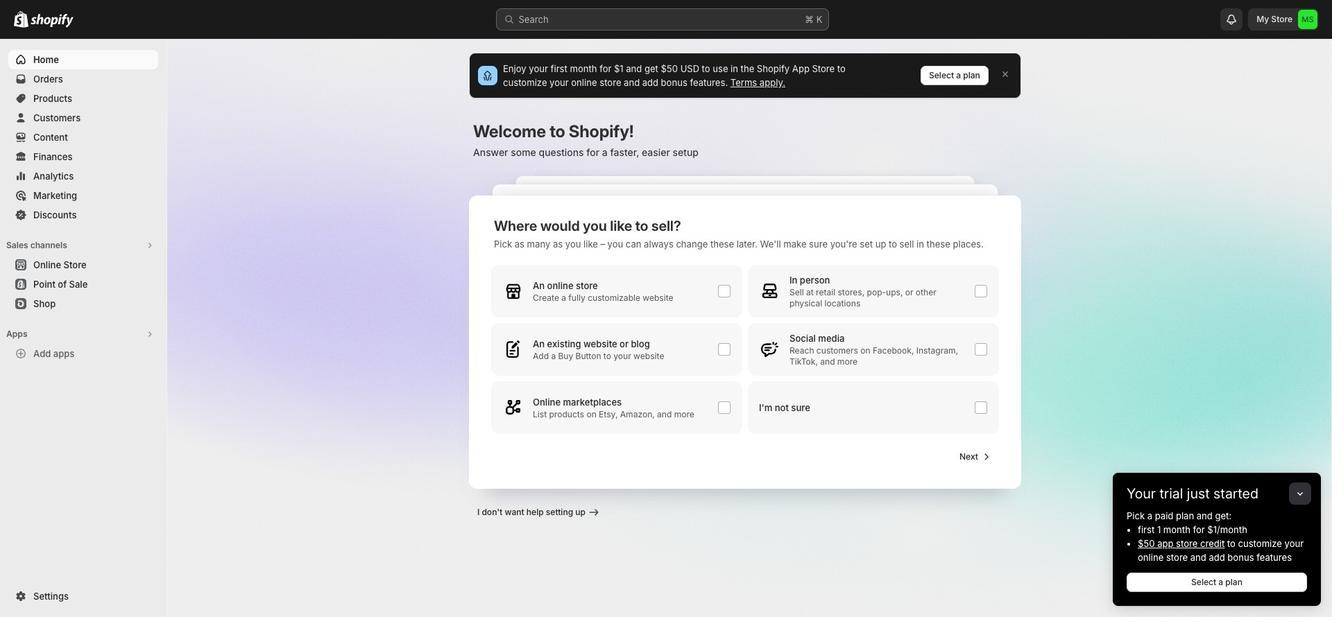 Task type: describe. For each thing, give the bounding box(es) containing it.
shopify image
[[14, 11, 28, 28]]



Task type: locate. For each thing, give the bounding box(es) containing it.
my store image
[[1298, 10, 1318, 29]]

shopify image
[[31, 14, 74, 28]]



Task type: vqa. For each thing, say whether or not it's contained in the screenshot.
⌘ K
no



